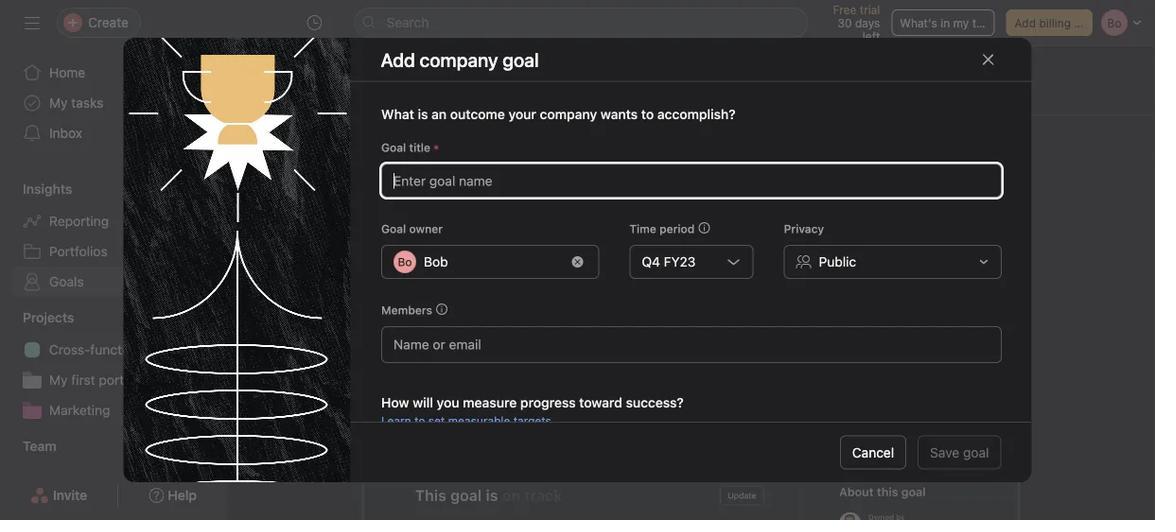 Task type: describe. For each thing, give the bounding box(es) containing it.
what's in my trial?
[[900, 16, 999, 29]]

goals for my goals
[[426, 89, 460, 105]]

Name or email text field
[[393, 333, 495, 356]]

0 horizontal spatial and
[[574, 208, 612, 235]]

free trial 30 days left
[[833, 3, 880, 43]]

portfolio
[[99, 372, 150, 388]]

cancel
[[853, 445, 895, 460]]

q4 fy23 button
[[629, 245, 753, 279]]

help
[[610, 254, 639, 272]]

company goal
[[420, 48, 539, 70]]

team goals link
[[310, 89, 381, 115]]

goal
[[963, 445, 989, 460]]

time period
[[629, 222, 694, 235]]

my tasks link
[[11, 88, 216, 118]]

team for team
[[23, 439, 56, 454]]

your inside the add company goal dialog
[[508, 106, 536, 122]]

marketing link
[[11, 396, 216, 426]]

add company goal
[[381, 48, 539, 70]]

2 horizontal spatial to
[[880, 254, 893, 272]]

insights button
[[0, 180, 72, 199]]

Enter goal name text field
[[381, 163, 1002, 198]]

members
[[381, 304, 432, 317]]

first
[[71, 372, 95, 388]]

my workspace
[[49, 471, 137, 486]]

wants
[[600, 106, 638, 122]]

public button
[[784, 245, 1002, 279]]

billing
[[1040, 16, 1071, 29]]

reporting
[[49, 213, 109, 229]]

plan
[[201, 342, 227, 358]]

in
[[941, 16, 950, 29]]

measurable
[[448, 414, 510, 428]]

set
[[428, 414, 445, 428]]

company
[[540, 106, 597, 122]]

insights element
[[0, 172, 227, 301]]

learn
[[381, 414, 411, 428]]

30
[[838, 16, 852, 29]]

invite button
[[18, 479, 100, 513]]

cancel button
[[840, 436, 907, 470]]

how
[[381, 395, 409, 410]]

search button
[[354, 8, 809, 38]]

level
[[516, 254, 547, 272]]

time
[[629, 222, 656, 235]]

organization's
[[605, 277, 700, 295]]

goal title
[[381, 141, 430, 154]]

goal for goal owner
[[381, 222, 406, 235]]

top-
[[487, 254, 516, 272]]

prioritize
[[689, 254, 749, 272]]

save goal
[[930, 445, 989, 460]]

what's
[[900, 16, 938, 29]]

1 horizontal spatial to
[[592, 254, 606, 272]]

info
[[1075, 16, 1095, 29]]

progress
[[520, 395, 575, 410]]

inbox
[[49, 125, 82, 141]]

tasks
[[71, 95, 104, 111]]

team button
[[0, 437, 56, 456]]

global element
[[0, 46, 227, 160]]

cross-
[[49, 342, 90, 358]]

add for add billing info
[[1015, 16, 1036, 29]]

what's in my trial? button
[[892, 9, 999, 36]]

home
[[49, 65, 85, 80]]

achieve
[[617, 208, 695, 235]]

q4 fy23
[[642, 254, 696, 269]]

to accomplish?
[[641, 106, 735, 122]]

goals for team goals
[[348, 89, 381, 105]]

how will you measure progress toward success? learn to set measurable targets
[[381, 395, 684, 428]]

search
[[387, 15, 429, 30]]

my for my goals
[[404, 89, 423, 105]]

q4
[[642, 254, 660, 269]]

your inside add top-level goals to help teams prioritize and connect work to your organization's objectives.
[[897, 254, 928, 272]]

add for add company goal
[[381, 48, 415, 70]]

inbox link
[[11, 118, 216, 149]]

public
[[819, 254, 856, 269]]

insights
[[23, 181, 72, 197]]

project
[[155, 342, 197, 358]]



Task type: locate. For each thing, give the bounding box(es) containing it.
invite
[[53, 488, 87, 503]]

2 horizontal spatial goals
[[551, 254, 588, 272]]

1 vertical spatial team
[[23, 439, 56, 454]]

1 horizontal spatial required image
[[890, 447, 901, 459]]

home link
[[11, 58, 216, 88]]

required image left save
[[890, 447, 901, 459]]

bo
[[398, 255, 412, 269]]

goal
[[381, 141, 406, 154], [381, 222, 406, 235]]

goals up an
[[426, 89, 460, 105]]

0 vertical spatial and
[[574, 208, 612, 235]]

goals right level
[[551, 254, 588, 272]]

0 vertical spatial goal
[[381, 141, 406, 154]]

my for my tasks
[[49, 95, 68, 111]]

trial
[[860, 3, 880, 16]]

team down my workspace
[[310, 89, 344, 105]]

strategic goals
[[700, 208, 847, 235]]

and inside add top-level goals to help teams prioritize and connect work to your organization's objectives.
[[753, 254, 779, 272]]

your right work
[[897, 254, 928, 272]]

portfolios
[[49, 244, 108, 259]]

add left billing
[[1015, 16, 1036, 29]]

and up objectives.
[[753, 254, 779, 272]]

my for my first portfolio
[[49, 372, 68, 388]]

goals link
[[11, 267, 216, 297]]

days
[[856, 16, 880, 29]]

1 vertical spatial your
[[897, 254, 928, 272]]

portfolios link
[[11, 237, 216, 267]]

learn to set measurable targets link
[[381, 414, 551, 428]]

title
[[409, 141, 430, 154]]

goals
[[348, 89, 381, 105], [426, 89, 460, 105], [551, 254, 588, 272]]

owner
[[409, 222, 443, 235]]

1 vertical spatial goal
[[381, 222, 406, 235]]

targets
[[513, 414, 551, 428]]

objectives.
[[704, 277, 778, 295]]

add inside button
[[1015, 16, 1036, 29]]

connect
[[783, 254, 839, 272]]

add company goal dialog
[[124, 38, 1032, 521]]

and right set
[[574, 208, 612, 235]]

my workspace
[[310, 58, 434, 80]]

1 horizontal spatial team
[[310, 89, 344, 105]]

will
[[412, 395, 433, 410]]

1 goal from the top
[[381, 141, 406, 154]]

to right remove icon
[[592, 254, 606, 272]]

goals down my workspace
[[348, 89, 381, 105]]

projects
[[23, 310, 74, 326]]

add billing info button
[[1007, 9, 1095, 36]]

toward success?
[[579, 395, 684, 410]]

add left top-
[[455, 254, 483, 272]]

add top-level goals to help teams prioritize and connect work to your organization's objectives.
[[455, 254, 928, 295]]

free
[[833, 3, 857, 16]]

1 vertical spatial required image
[[890, 447, 901, 459]]

trial?
[[973, 16, 999, 29]]

my inside my workspace link
[[49, 471, 68, 486]]

add down "search"
[[381, 48, 415, 70]]

1 horizontal spatial goals
[[426, 89, 460, 105]]

0 horizontal spatial your
[[508, 106, 536, 122]]

outcome
[[450, 106, 505, 122]]

reporting link
[[11, 206, 216, 237]]

team up invite 'button'
[[23, 439, 56, 454]]

my inside my first portfolio link
[[49, 372, 68, 388]]

2 vertical spatial add
[[455, 254, 483, 272]]

remove image
[[572, 256, 583, 268]]

set
[[535, 208, 569, 235]]

you
[[436, 395, 459, 410]]

set and achieve strategic goals
[[535, 208, 847, 235]]

privacy
[[784, 222, 824, 235]]

your right outcome
[[508, 106, 536, 122]]

goals inside team goals link
[[348, 89, 381, 105]]

goal owner
[[381, 222, 443, 235]]

required image down an
[[430, 142, 442, 153]]

0 vertical spatial team
[[310, 89, 344, 105]]

team
[[310, 89, 344, 105], [23, 439, 56, 454]]

hide sidebar image
[[25, 15, 40, 30]]

1 vertical spatial and
[[753, 254, 779, 272]]

my inside my tasks link
[[49, 95, 68, 111]]

my inside my goals link
[[404, 89, 423, 105]]

required image
[[430, 142, 442, 153], [890, 447, 901, 459]]

cross-functional project plan link
[[11, 335, 227, 365]]

an
[[431, 106, 446, 122]]

add inside add top-level goals to help teams prioritize and connect work to your organization's objectives.
[[455, 254, 483, 272]]

what is an outcome your company wants to accomplish?
[[381, 106, 735, 122]]

save
[[930, 445, 960, 460]]

goal left owner
[[381, 222, 406, 235]]

0 horizontal spatial team
[[23, 439, 56, 454]]

my goals link
[[404, 89, 460, 115]]

search list box
[[354, 8, 809, 38]]

to left set at left bottom
[[414, 414, 425, 428]]

my for my workspace
[[49, 471, 68, 486]]

your
[[508, 106, 536, 122], [897, 254, 928, 272]]

my up invite
[[49, 471, 68, 486]]

teams element
[[0, 430, 227, 498]]

close this dialog image
[[981, 52, 996, 67]]

period
[[659, 222, 694, 235]]

to inside how will you measure progress toward success? learn to set measurable targets
[[414, 414, 425, 428]]

work
[[843, 254, 876, 272]]

0 vertical spatial add
[[1015, 16, 1036, 29]]

my up is
[[404, 89, 423, 105]]

is
[[417, 106, 428, 122]]

save goal button
[[918, 436, 1002, 470]]

my
[[954, 16, 969, 29]]

goal for goal title
[[381, 141, 406, 154]]

to right work
[[880, 254, 893, 272]]

goals
[[49, 274, 84, 290]]

0 vertical spatial your
[[508, 106, 536, 122]]

team inside dropdown button
[[23, 439, 56, 454]]

2 horizontal spatial add
[[1015, 16, 1036, 29]]

2 goal from the top
[[381, 222, 406, 235]]

1 vertical spatial add
[[381, 48, 415, 70]]

teams
[[643, 254, 685, 272]]

1 horizontal spatial add
[[455, 254, 483, 272]]

goals inside my goals link
[[426, 89, 460, 105]]

add inside dialog
[[381, 48, 415, 70]]

0 vertical spatial required image
[[430, 142, 442, 153]]

what
[[381, 106, 414, 122]]

to
[[592, 254, 606, 272], [880, 254, 893, 272], [414, 414, 425, 428]]

workspace
[[71, 471, 137, 486]]

1 horizontal spatial your
[[897, 254, 928, 272]]

goal left title
[[381, 141, 406, 154]]

0 horizontal spatial to
[[414, 414, 425, 428]]

team for team goals
[[310, 89, 344, 105]]

cross-functional project plan
[[49, 342, 227, 358]]

add for add top-level goals to help teams prioritize and connect work to your organization's objectives.
[[455, 254, 483, 272]]

team goals
[[310, 89, 381, 105]]

projects button
[[0, 309, 74, 327]]

0 horizontal spatial add
[[381, 48, 415, 70]]

left
[[863, 29, 880, 43]]

0 horizontal spatial goals
[[348, 89, 381, 105]]

my left first
[[49, 372, 68, 388]]

my first portfolio link
[[11, 365, 216, 396]]

bob
[[424, 254, 448, 269]]

marketing
[[49, 403, 110, 418]]

projects element
[[0, 301, 227, 430]]

add
[[1015, 16, 1036, 29], [381, 48, 415, 70], [455, 254, 483, 272]]

1 horizontal spatial and
[[753, 254, 779, 272]]

my tasks
[[49, 95, 104, 111]]

my left tasks
[[49, 95, 68, 111]]

measure
[[463, 395, 517, 410]]

my workspace link
[[11, 464, 216, 494]]

goals inside add top-level goals to help teams prioritize and connect work to your organization's objectives.
[[551, 254, 588, 272]]

my first portfolio
[[49, 372, 150, 388]]

0 horizontal spatial required image
[[430, 142, 442, 153]]



Task type: vqa. For each thing, say whether or not it's contained in the screenshot.
Insights
yes



